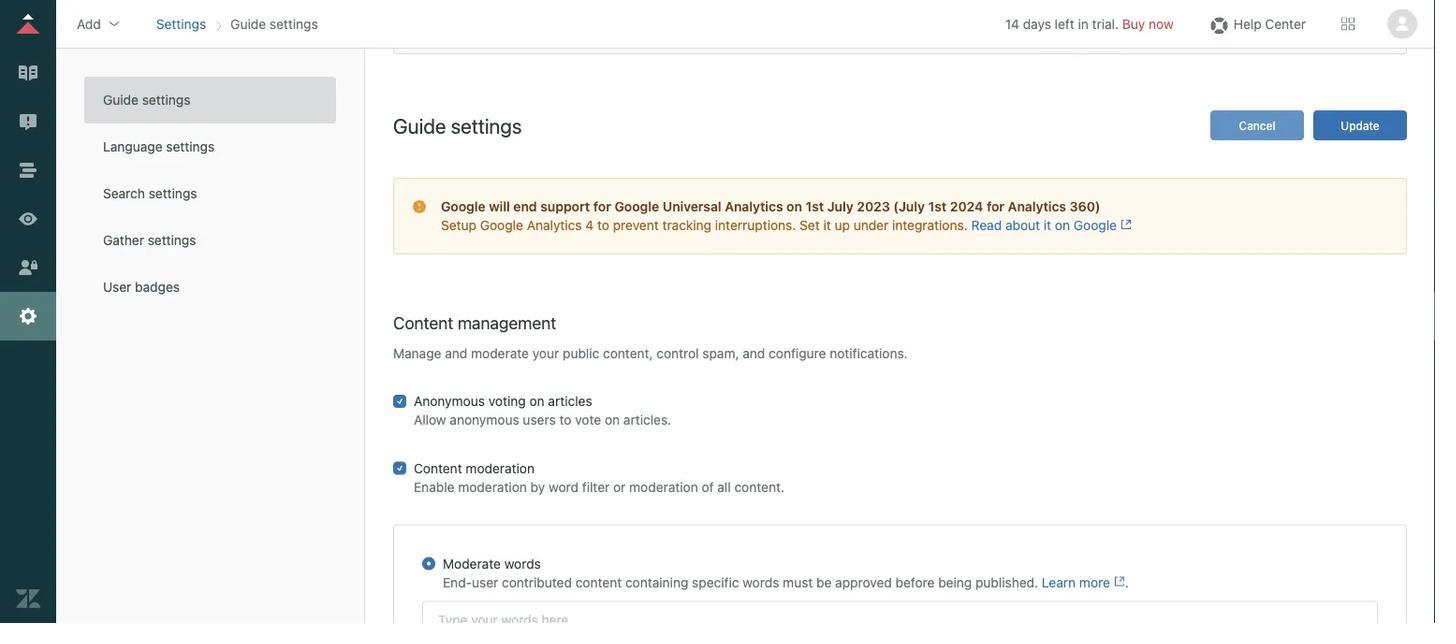 Task type: describe. For each thing, give the bounding box(es) containing it.
2 1st from the left
[[929, 199, 947, 214]]

settings inside navigation
[[270, 16, 318, 31]]

july
[[828, 199, 854, 214]]

cancel
[[1240, 119, 1276, 132]]

anonymous
[[414, 394, 485, 409]]

help center
[[1234, 16, 1307, 31]]

prevent
[[613, 218, 659, 233]]

to inside google will end support for google universal analytics on 1st july 2023 (july 1st 2024 for analytics 360) setup google analytics 4 to prevent tracking interruptions. set it up under integrations.
[[598, 218, 610, 233]]

badges
[[135, 280, 180, 295]]

about
[[1006, 218, 1041, 233]]

cancel button
[[1211, 111, 1305, 140]]

trial.
[[1093, 16, 1119, 31]]

1 and from the left
[[445, 346, 468, 361]]

enable
[[414, 479, 455, 495]]

2 for from the left
[[987, 199, 1005, 214]]

up
[[835, 218, 850, 233]]

settings for search settings link
[[149, 186, 197, 201]]

spam,
[[703, 346, 740, 361]]

days
[[1024, 16, 1052, 31]]

moderate words
[[443, 556, 541, 572]]

google down 360)
[[1074, 218, 1117, 233]]

of
[[702, 479, 714, 495]]

read about it on google link
[[972, 218, 1132, 233]]

content.
[[735, 479, 785, 495]]

to inside anonymous voting on articles allow anonymous users to vote on articles.
[[560, 413, 572, 428]]

update
[[1342, 119, 1380, 132]]

learn more link
[[1042, 575, 1126, 591]]

language settings
[[103, 139, 215, 155]]

public
[[563, 346, 600, 361]]

settings for guide settings link
[[142, 92, 191, 108]]

set
[[800, 218, 820, 233]]

guide settings link
[[84, 77, 336, 124]]

help
[[1234, 16, 1262, 31]]

approved
[[836, 575, 892, 591]]

search
[[103, 186, 145, 201]]

settings for language settings link at the top left of the page
[[166, 139, 215, 155]]

language settings link
[[84, 124, 336, 170]]

center
[[1266, 16, 1307, 31]]

articles
[[548, 394, 593, 409]]

management
[[458, 313, 557, 333]]

it inside google will end support for google universal analytics on 1st july 2023 (july 1st 2024 for analytics 360) setup google analytics 4 to prevent tracking interruptions. set it up under integrations.
[[824, 218, 831, 233]]

moderation left of
[[630, 479, 699, 495]]

configure
[[769, 346, 827, 361]]

add button
[[71, 10, 127, 38]]

now
[[1149, 16, 1174, 31]]

manage and moderate your public content, control spam, and configure notifications.
[[393, 346, 908, 361]]

be
[[817, 575, 832, 591]]

under
[[854, 218, 889, 233]]

must
[[783, 575, 813, 591]]

notifications.
[[830, 346, 908, 361]]

content for content moderation enable moderation by word filter or moderation of all content.
[[414, 461, 462, 476]]

manage
[[393, 346, 442, 361]]

left
[[1055, 16, 1075, 31]]

2 it from the left
[[1044, 218, 1052, 233]]

users
[[523, 413, 556, 428]]

settings for gather settings link in the left of the page
[[148, 233, 196, 248]]

customize design image
[[16, 207, 40, 231]]

before
[[896, 575, 935, 591]]

by
[[531, 479, 545, 495]]

articles.
[[624, 413, 672, 428]]

on inside google will end support for google universal analytics on 1st july 2023 (july 1st 2024 for analytics 360) setup google analytics 4 to prevent tracking interruptions. set it up under integrations.
[[787, 199, 803, 214]]

published.
[[976, 575, 1039, 591]]

add
[[77, 16, 101, 31]]

guide settings inside navigation
[[231, 16, 318, 31]]

anonymous voting on articles allow anonymous users to vote on articles.
[[414, 394, 672, 428]]

search settings
[[103, 186, 197, 201]]

will
[[489, 199, 510, 214]]

2024
[[951, 199, 984, 214]]

word
[[549, 479, 579, 495]]

end
[[514, 199, 537, 214]]

update button
[[1314, 111, 1408, 140]]

2 vertical spatial guide
[[393, 113, 446, 137]]

vote
[[575, 413, 602, 428]]

learn
[[1042, 575, 1076, 591]]

zendesk image
[[16, 587, 40, 612]]

360)
[[1070, 199, 1101, 214]]

in
[[1079, 16, 1089, 31]]

on up users
[[530, 394, 545, 409]]

gather settings link
[[84, 217, 336, 264]]

settings image
[[16, 304, 40, 329]]

content moderation enable moderation by word filter or moderation of all content.
[[414, 461, 785, 495]]

learn more
[[1042, 575, 1111, 591]]

universal
[[663, 199, 722, 214]]

settings
[[156, 16, 206, 31]]

content
[[576, 575, 622, 591]]

2 and from the left
[[743, 346, 766, 361]]



Task type: locate. For each thing, give the bounding box(es) containing it.
1 horizontal spatial it
[[1044, 218, 1052, 233]]

end-
[[443, 575, 472, 591]]

manage articles image
[[16, 61, 40, 85]]

guide settings up will
[[393, 113, 522, 137]]

search settings link
[[84, 170, 336, 217]]

filter
[[582, 479, 610, 495]]

1 1st from the left
[[806, 199, 824, 214]]

and
[[445, 346, 468, 361], [743, 346, 766, 361]]

voting
[[489, 394, 526, 409]]

tracking
[[663, 218, 712, 233]]

integrations.
[[893, 218, 968, 233]]

content up manage
[[393, 313, 454, 333]]

analytics up read about it on google
[[1008, 199, 1067, 214]]

read about it on google
[[972, 218, 1117, 233]]

settings
[[270, 16, 318, 31], [142, 92, 191, 108], [451, 113, 522, 137], [166, 139, 215, 155], [149, 186, 197, 201], [148, 233, 196, 248]]

buy
[[1123, 16, 1146, 31]]

google up prevent
[[615, 199, 660, 214]]

1 vertical spatial content
[[414, 461, 462, 476]]

0 vertical spatial guide settings
[[231, 16, 318, 31]]

0 horizontal spatial analytics
[[527, 218, 582, 233]]

gather
[[103, 233, 144, 248]]

moderate content image
[[16, 110, 40, 134]]

1st
[[806, 199, 824, 214], [929, 199, 947, 214]]

user
[[103, 280, 131, 295]]

analytics up interruptions.
[[725, 199, 784, 214]]

1 it from the left
[[824, 218, 831, 233]]

anonymous
[[450, 413, 520, 428]]

control
[[657, 346, 699, 361]]

words
[[505, 556, 541, 572], [743, 575, 780, 591]]

read
[[972, 218, 1002, 233]]

0 horizontal spatial words
[[505, 556, 541, 572]]

guide
[[231, 16, 266, 31], [103, 92, 139, 108], [393, 113, 446, 137]]

arrange content image
[[16, 158, 40, 183]]

0 horizontal spatial guide settings
[[103, 92, 191, 108]]

1st up set
[[806, 199, 824, 214]]

0 horizontal spatial and
[[445, 346, 468, 361]]

words up contributed
[[505, 556, 541, 572]]

1st up integrations.
[[929, 199, 947, 214]]

more
[[1080, 575, 1111, 591]]

google will end support for google universal analytics on 1st july 2023 (july 1st 2024 for analytics 360) setup google analytics 4 to prevent tracking interruptions. set it up under integrations.
[[441, 199, 1101, 233]]

user
[[472, 575, 499, 591]]

2023
[[857, 199, 891, 214]]

or
[[614, 479, 626, 495]]

4
[[586, 218, 594, 233]]

guide settings right settings
[[231, 16, 318, 31]]

to
[[598, 218, 610, 233], [560, 413, 572, 428]]

and right spam,
[[743, 346, 766, 361]]

content inside content moderation enable moderation by word filter or moderation of all content.
[[414, 461, 462, 476]]

google down will
[[480, 218, 524, 233]]

it left up
[[824, 218, 831, 233]]

user badges
[[103, 280, 180, 295]]

14
[[1006, 16, 1020, 31]]

guide settings up language settings
[[103, 92, 191, 108]]

1 horizontal spatial guide settings
[[231, 16, 318, 31]]

it right about
[[1044, 218, 1052, 233]]

it
[[824, 218, 831, 233], [1044, 218, 1052, 233]]

content up the enable
[[414, 461, 462, 476]]

1 vertical spatial guide
[[103, 92, 139, 108]]

and down content management
[[445, 346, 468, 361]]

1 horizontal spatial to
[[598, 218, 610, 233]]

language
[[103, 139, 163, 155]]

help center button
[[1202, 10, 1312, 38]]

navigation
[[152, 10, 322, 38]]

1 horizontal spatial and
[[743, 346, 766, 361]]

on down 360)
[[1055, 218, 1071, 233]]

content,
[[603, 346, 653, 361]]

moderation up by
[[466, 461, 535, 476]]

gather settings
[[103, 233, 196, 248]]

1 horizontal spatial for
[[987, 199, 1005, 214]]

0 horizontal spatial to
[[560, 413, 572, 428]]

1 vertical spatial words
[[743, 575, 780, 591]]

all
[[718, 479, 731, 495]]

to down articles
[[560, 413, 572, 428]]

(july
[[894, 199, 925, 214]]

setup
[[441, 218, 477, 233]]

1 horizontal spatial words
[[743, 575, 780, 591]]

on right 'vote'
[[605, 413, 620, 428]]

content for content management
[[393, 313, 454, 333]]

zendesk products image
[[1342, 17, 1355, 30]]

1 for from the left
[[594, 199, 612, 214]]

specific
[[692, 575, 739, 591]]

0 vertical spatial to
[[598, 218, 610, 233]]

content management
[[393, 313, 557, 333]]

on
[[787, 199, 803, 214], [1055, 218, 1071, 233], [530, 394, 545, 409], [605, 413, 620, 428]]

google
[[441, 199, 486, 214], [615, 199, 660, 214], [480, 218, 524, 233], [1074, 218, 1117, 233]]

analytics
[[725, 199, 784, 214], [1008, 199, 1067, 214], [527, 218, 582, 233]]

support
[[541, 199, 590, 214]]

0 horizontal spatial guide
[[103, 92, 139, 108]]

14 days left in trial. buy now
[[1006, 16, 1174, 31]]

for up "read" in the top of the page
[[987, 199, 1005, 214]]

to right 4
[[598, 218, 610, 233]]

contributed
[[502, 575, 572, 591]]

1 horizontal spatial analytics
[[725, 199, 784, 214]]

2 vertical spatial guide settings
[[393, 113, 522, 137]]

user badges link
[[84, 264, 336, 311]]

2 horizontal spatial guide settings
[[393, 113, 522, 137]]

navigation containing settings
[[152, 10, 322, 38]]

1 vertical spatial to
[[560, 413, 572, 428]]

moderation left by
[[458, 479, 527, 495]]

google up setup
[[441, 199, 486, 214]]

interruptions.
[[715, 218, 796, 233]]

2 horizontal spatial guide
[[393, 113, 446, 137]]

0 vertical spatial guide
[[231, 16, 266, 31]]

settings link
[[156, 16, 206, 31]]

user permissions image
[[16, 256, 40, 280]]

end-user contributed content containing specific words must be approved before being published.
[[443, 575, 1042, 591]]

on up set
[[787, 199, 803, 214]]

.
[[1126, 575, 1130, 591]]

0 vertical spatial content
[[393, 313, 454, 333]]

your
[[533, 346, 559, 361]]

1 vertical spatial guide settings
[[103, 92, 191, 108]]

1 horizontal spatial 1st
[[929, 199, 947, 214]]

words left the must
[[743, 575, 780, 591]]

0 vertical spatial words
[[505, 556, 541, 572]]

moderation
[[466, 461, 535, 476], [458, 479, 527, 495], [630, 479, 699, 495]]

guide inside navigation
[[231, 16, 266, 31]]

0 horizontal spatial for
[[594, 199, 612, 214]]

analytics down support
[[527, 218, 582, 233]]

containing
[[626, 575, 689, 591]]

0 horizontal spatial it
[[824, 218, 831, 233]]

0 horizontal spatial 1st
[[806, 199, 824, 214]]

for up 4
[[594, 199, 612, 214]]

2 horizontal spatial analytics
[[1008, 199, 1067, 214]]

moderate
[[471, 346, 529, 361]]

1 horizontal spatial guide
[[231, 16, 266, 31]]



Task type: vqa. For each thing, say whether or not it's contained in the screenshot.
archive
no



